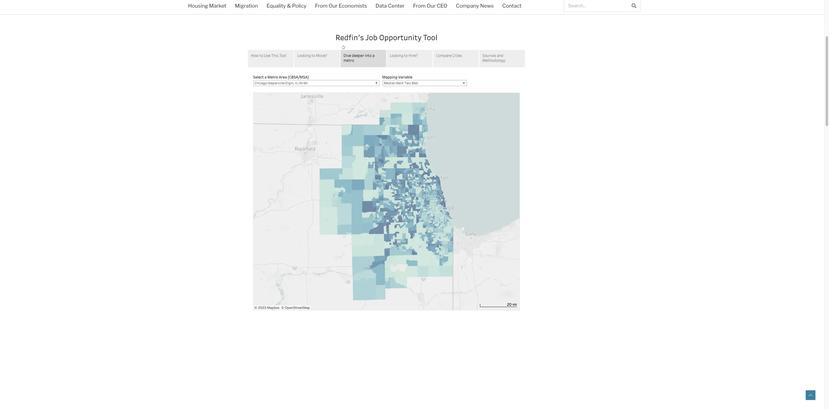 Task type: describe. For each thing, give the bounding box(es) containing it.
policy
[[292, 3, 307, 9]]

from our economists link
[[311, 0, 371, 13]]

data center
[[376, 3, 405, 9]]

housing
[[188, 3, 208, 9]]

from for from our ceo
[[413, 3, 426, 9]]

company
[[456, 3, 479, 9]]

opportunity score
[[242, 10, 329, 22]]

equality & policy
[[267, 3, 307, 9]]

from our ceo link
[[409, 0, 452, 13]]

score
[[301, 10, 329, 22]]

our for economists
[[329, 3, 338, 9]]

equality
[[267, 3, 286, 9]]

company news
[[456, 3, 494, 9]]

center
[[388, 3, 405, 9]]

opportunity
[[242, 10, 299, 22]]

equality & policy link
[[262, 0, 311, 13]]

our for ceo
[[427, 3, 436, 9]]

news
[[480, 3, 494, 9]]

ceo
[[437, 3, 447, 9]]

housing market
[[188, 3, 226, 9]]



Task type: vqa. For each thing, say whether or not it's contained in the screenshot.
The Data Center
yes



Task type: locate. For each thing, give the bounding box(es) containing it.
0 horizontal spatial from
[[315, 3, 328, 9]]

company news link
[[452, 0, 498, 13]]

1 our from the left
[[329, 3, 338, 9]]

housing market link
[[184, 0, 231, 13]]

from
[[315, 3, 328, 9], [413, 3, 426, 9]]

from left the ceo
[[413, 3, 426, 9]]

None search field
[[564, 0, 641, 12]]

2 our from the left
[[427, 3, 436, 9]]

migration link
[[231, 0, 262, 13]]

our left economists
[[329, 3, 338, 9]]

contact link
[[498, 0, 526, 13]]

2 from from the left
[[413, 3, 426, 9]]

economists
[[339, 3, 367, 9]]

from up score
[[315, 3, 328, 9]]

our
[[329, 3, 338, 9], [427, 3, 436, 9]]

1 from from the left
[[315, 3, 328, 9]]

1 horizontal spatial from
[[413, 3, 426, 9]]

data
[[376, 3, 387, 9]]

&
[[287, 3, 291, 9]]

search image
[[632, 3, 637, 8]]

from our economists
[[315, 3, 367, 9]]

market
[[209, 3, 226, 9]]

migration
[[235, 3, 258, 9]]

from our ceo
[[413, 3, 447, 9]]

1 horizontal spatial our
[[427, 3, 436, 9]]

from inside from our economists link
[[315, 3, 328, 9]]

Search... search field
[[564, 0, 628, 12]]

from inside from our ceo link
[[413, 3, 426, 9]]

data center link
[[371, 0, 409, 13]]

from for from our economists
[[315, 3, 328, 9]]

our left the ceo
[[427, 3, 436, 9]]

0 horizontal spatial our
[[329, 3, 338, 9]]

contact
[[502, 3, 522, 9]]



